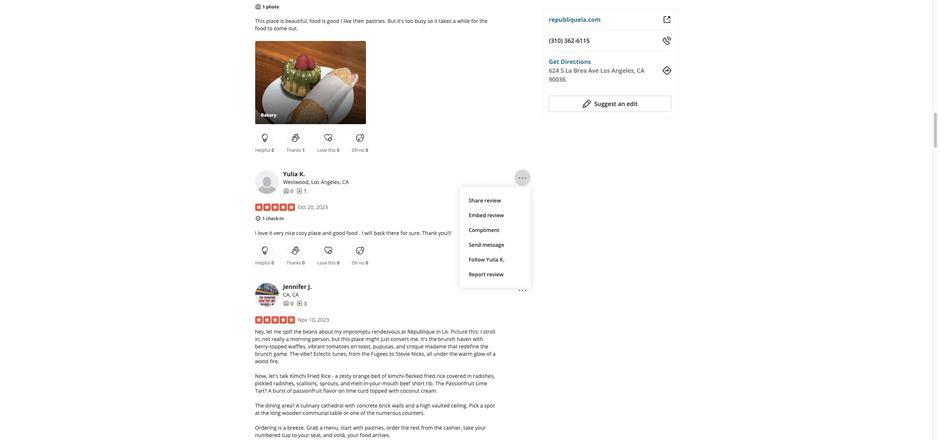 Task type: locate. For each thing, give the bounding box(es) containing it.
of right "burst"
[[287, 387, 292, 394]]

los inside get directions 624 s la brea ave los angeles, ca 90036
[[601, 67, 610, 75]]

1 horizontal spatial to
[[292, 432, 297, 439]]

from inside ordering is a breeze. grab a menu, start with pastries, order the rest from the cashier, take your numbered cup to your seat, and voilà, your food arrives.
[[421, 424, 433, 431]]

0 vertical spatial friends element
[[283, 187, 294, 195]]

flecked
[[406, 372, 423, 379]]

1 vertical spatial oh no 0
[[352, 260, 368, 266]]

yulia up the westwood,
[[283, 170, 298, 178]]

1 right 16 camera v2 'icon'
[[263, 4, 265, 10]]

2 horizontal spatial the
[[436, 380, 445, 387]]

1 vertical spatial in
[[436, 328, 441, 335]]

2 oh no 0 from the top
[[352, 260, 368, 266]]

1 for 1 check-in
[[263, 216, 265, 222]]

a inside 'now, let's talk kimchi fried rice - a zesty orange bed of kimchi-flecked fried rice covered in radishes, pickled radishes, scallions, sprouts, and melt-in-your-mouth beef short rib. the passionfruit lime tart? a burst of passionfruit flavor on lime curd topped with coconut cream.'
[[335, 372, 338, 379]]

for right while
[[472, 17, 479, 24]]

0 vertical spatial ca
[[637, 67, 645, 75]]

ceiling.
[[451, 402, 468, 409]]

1 horizontal spatial radishes,
[[473, 372, 495, 379]]

embed
[[469, 212, 486, 219]]

at up the ordering
[[255, 409, 260, 416]]

menu containing share review
[[460, 187, 531, 288]]

2 16 review v2 image from the top
[[297, 301, 303, 307]]

love right (1 reaction) element
[[318, 147, 327, 153]]

0 vertical spatial for
[[472, 17, 479, 24]]

the down concrete
[[367, 409, 375, 416]]

your down start
[[348, 432, 359, 439]]

1 oh from the top
[[352, 147, 358, 153]]

5 star rating image up me
[[255, 316, 295, 324]]

i right .
[[362, 229, 363, 236]]

and up counters.
[[406, 402, 415, 409]]

and down zesty
[[341, 380, 350, 387]]

i right this:
[[481, 328, 482, 335]]

0 horizontal spatial a
[[268, 387, 272, 394]]

j.
[[308, 283, 312, 291]]

the down waffles,
[[290, 350, 299, 357]]

1 vertical spatial this
[[328, 260, 336, 266]]

1 up the yulia k. link
[[303, 147, 305, 153]]

0 horizontal spatial place
[[266, 17, 279, 24]]

your-
[[370, 380, 383, 387]]

2 horizontal spatial place
[[352, 335, 364, 342]]

food down pastries,
[[360, 432, 371, 439]]

0 vertical spatial it
[[435, 17, 438, 24]]

1 5 star rating image from the top
[[255, 204, 295, 211]]

edit
[[627, 100, 638, 108]]

place down impromptu
[[352, 335, 364, 342]]

love this 0 right thanks 0
[[318, 260, 340, 266]]

angeles, up oct 20, 2023
[[321, 179, 341, 186]]

1 vertical spatial place
[[308, 229, 321, 236]]

0 horizontal spatial it
[[269, 229, 272, 236]]

numbered
[[255, 432, 281, 439]]

to down pupusas,
[[390, 350, 395, 357]]

0 vertical spatial on
[[351, 343, 357, 350]]

1 vertical spatial helpful 0
[[256, 260, 274, 266]]

2 love from the top
[[318, 260, 327, 266]]

1 horizontal spatial at
[[402, 328, 406, 335]]

2 oh from the top
[[352, 260, 358, 266]]

1 vertical spatial 5 star rating image
[[255, 316, 295, 324]]

yulia
[[283, 170, 298, 178], [487, 256, 499, 263]]

1 vertical spatial no
[[359, 260, 365, 266]]

0 vertical spatial topped
[[270, 343, 287, 350]]

k. down send message button
[[500, 256, 505, 263]]

2 love this 0 from the top
[[318, 260, 340, 266]]

1 vertical spatial from
[[421, 424, 433, 431]]

0 horizontal spatial at
[[255, 409, 260, 416]]

flavor
[[324, 387, 337, 394]]

no for thanks 0
[[359, 260, 365, 266]]

2 vertical spatial ca
[[292, 291, 299, 298]]

reviews element down jennifer j. ca, ca
[[297, 300, 307, 307]]

2 helpful 0 from the top
[[256, 260, 274, 266]]

los
[[601, 67, 610, 75], [311, 179, 320, 186]]

0 vertical spatial in
[[280, 216, 284, 222]]

0 vertical spatial this
[[328, 147, 336, 153]]

1 horizontal spatial from
[[421, 424, 433, 431]]

1 horizontal spatial topped
[[370, 387, 388, 394]]

los right the westwood,
[[311, 179, 320, 186]]

2023 right '10,'
[[318, 316, 329, 323]]

0 horizontal spatial to
[[268, 25, 273, 32]]

really
[[272, 335, 285, 342]]

friends element for jennifer j.
[[283, 300, 294, 307]]

brunch down la.
[[439, 335, 456, 342]]

ca inside jennifer j. ca, ca
[[292, 291, 299, 298]]

24 phone v2 image
[[663, 36, 672, 45]]

0 vertical spatial no
[[359, 147, 365, 153]]

16 review v2 image left 3
[[297, 301, 303, 307]]

1 16 friends v2 image from the top
[[283, 188, 289, 194]]

eclectic
[[314, 350, 331, 357]]

0 vertical spatial 2023
[[316, 204, 328, 211]]

place right cozy on the bottom left
[[308, 229, 321, 236]]

1 vertical spatial radishes,
[[274, 380, 295, 387]]

photo of yulia k. image
[[255, 170, 279, 194]]

good
[[327, 17, 340, 24], [333, 229, 345, 236]]

menu,
[[324, 424, 340, 431]]

is inside ordering is a breeze. grab a menu, start with pastries, order the rest from the cashier, take your numbered cup to your seat, and voilà, your food arrives.
[[278, 424, 282, 431]]

vaulted
[[432, 402, 450, 409]]

ca inside yulia k. westwood, los angeles, ca
[[342, 179, 349, 186]]

grab
[[307, 424, 319, 431]]

coconut
[[401, 387, 420, 394]]

this right but
[[341, 335, 350, 342]]

2 helpful from the top
[[256, 260, 270, 266]]

me.
[[411, 335, 420, 342]]

0 vertical spatial helpful
[[256, 147, 270, 153]]

on left lime
[[339, 387, 345, 394]]

i left love
[[255, 229, 257, 236]]

review down follow yulia k. button
[[487, 271, 504, 278]]

the up glow
[[481, 343, 489, 350]]

beef
[[400, 380, 411, 387]]

and inside 'now, let's talk kimchi fried rice - a zesty orange bed of kimchi-flecked fried rice covered in radishes, pickled radishes, scallions, sprouts, and melt-in-your-mouth beef short rib. the passionfruit lime tart? a burst of passionfruit flavor on lime curd topped with coconut cream.'
[[341, 380, 350, 387]]

with up or
[[345, 402, 356, 409]]

1 horizontal spatial k.
[[500, 256, 505, 263]]

angeles, inside yulia k. westwood, los angeles, ca
[[321, 179, 341, 186]]

your right take
[[475, 424, 486, 431]]

jennifer
[[283, 283, 307, 291]]

5 star rating image for yulia
[[255, 204, 295, 211]]

mouth
[[383, 380, 399, 387]]

place inside hey, let me spill the beans about my impromptu rendezvous at république in la. picture this: i stroll in, not really a morning person, but this place might just convert me. it's the brunch haven with berry-topped waffles, vibrant tomatoes on toast, pupusas, and croque madame that redefine the brunch game. the vibe? eclectic tunes, from the fugees to stevie nicks, all under the warm glow of a wood fire.
[[352, 335, 364, 342]]

to down breeze.
[[292, 432, 297, 439]]

1 vertical spatial los
[[311, 179, 320, 186]]

on inside hey, let me spill the beans about my impromptu rendezvous at république in la. picture this: i stroll in, not really a morning person, but this place might just convert me. it's the brunch haven with berry-topped waffles, vibrant tomatoes on toast, pupusas, and croque madame that redefine the brunch game. the vibe? eclectic tunes, from the fugees to stevie nicks, all under the warm glow of a wood fire.
[[351, 343, 357, 350]]

from
[[349, 350, 361, 357], [421, 424, 433, 431]]

helpful up photo of yulia k.
[[256, 147, 270, 153]]

walls
[[392, 402, 404, 409]]

a left while
[[453, 17, 456, 24]]

voilà,
[[334, 432, 347, 439]]

scallions,
[[297, 380, 318, 387]]

numerous
[[376, 409, 401, 416]]

1 helpful 0 from the top
[[256, 147, 274, 153]]

madame
[[425, 343, 447, 350]]

this right thanks 0
[[328, 260, 336, 266]]

1 vertical spatial it
[[269, 229, 272, 236]]

los inside yulia k. westwood, los angeles, ca
[[311, 179, 320, 186]]

it inside the this place is beautiful, food is good i like their pastries. but it's too busy so it takes a while for the food to come out.
[[435, 17, 438, 24]]

on
[[351, 343, 357, 350], [339, 387, 345, 394]]

brunch down 'berry-' on the bottom left
[[255, 350, 272, 357]]

arrives.
[[373, 432, 391, 439]]

0 vertical spatial 16 friends v2 image
[[283, 188, 289, 194]]

from right rest
[[421, 424, 433, 431]]

0 vertical spatial radishes,
[[473, 372, 495, 379]]

place
[[266, 17, 279, 24], [308, 229, 321, 236], [352, 335, 364, 342]]

0 horizontal spatial from
[[349, 350, 361, 357]]

2 thanks from the top
[[287, 260, 301, 266]]

review for share review
[[485, 197, 501, 204]]

1 vertical spatial reviews element
[[297, 300, 307, 307]]

good inside the this place is beautiful, food is good i like their pastries. but it's too busy so it takes a while for the food to come out.
[[327, 17, 340, 24]]

1 no from the top
[[359, 147, 365, 153]]

send message
[[469, 241, 505, 248]]

the right while
[[480, 17, 488, 24]]

of
[[487, 350, 492, 357], [382, 372, 387, 379], [287, 387, 292, 394], [361, 409, 366, 416]]

0 vertical spatial helpful 0
[[256, 147, 274, 153]]

1 friends element from the top
[[283, 187, 294, 195]]

16 review v2 image for yulia
[[297, 188, 303, 194]]

(0 reactions) element
[[272, 147, 274, 153], [337, 147, 340, 153], [366, 147, 368, 153], [272, 260, 274, 266], [303, 260, 305, 266], [337, 260, 340, 266], [366, 260, 368, 266]]

1 horizontal spatial on
[[351, 343, 357, 350]]

the down rice
[[436, 380, 445, 387]]

1 right 16 check in v2 image
[[263, 216, 265, 222]]

takes
[[439, 17, 452, 24]]

los right the ave
[[601, 67, 610, 75]]

5 star rating image
[[255, 204, 295, 211], [255, 316, 295, 324]]

0 horizontal spatial angeles,
[[321, 179, 341, 186]]

1 vertical spatial at
[[255, 409, 260, 416]]

1 check-in
[[263, 216, 284, 222]]

it right love
[[269, 229, 272, 236]]

0 vertical spatial from
[[349, 350, 361, 357]]

1 vertical spatial a
[[296, 402, 299, 409]]

16 check in v2 image
[[255, 215, 261, 221]]

topped down really
[[270, 343, 287, 350]]

0 horizontal spatial k.
[[300, 170, 305, 178]]

to inside the this place is beautiful, food is good i like their pastries. but it's too busy so it takes a while for the food to come out.
[[268, 25, 273, 32]]

0 horizontal spatial topped
[[270, 343, 287, 350]]

0 vertical spatial love this 0
[[318, 147, 340, 153]]

0 vertical spatial good
[[327, 17, 340, 24]]

a right -
[[335, 372, 338, 379]]

1 love this 0 from the top
[[318, 147, 340, 153]]

friends element down the westwood,
[[283, 187, 294, 195]]

on left toast,
[[351, 343, 357, 350]]

ca,
[[283, 291, 291, 298]]

reviews element down the westwood,
[[297, 187, 307, 195]]

me
[[274, 328, 282, 335]]

i inside hey, let me spill the beans about my impromptu rendezvous at république in la. picture this: i stroll in, not really a morning person, but this place might just convert me. it's the brunch haven with berry-topped waffles, vibrant tomatoes on toast, pupusas, and croque madame that redefine the brunch game. the vibe? eclectic tunes, from the fugees to stevie nicks, all under the warm glow of a wood fire.
[[481, 328, 482, 335]]

2 5 star rating image from the top
[[255, 316, 295, 324]]

5 star rating image up 1 check-in
[[255, 204, 295, 211]]

(310) 362-6115
[[549, 37, 590, 45]]

1 love from the top
[[318, 147, 327, 153]]

friends element down ca, at bottom
[[283, 300, 294, 307]]

get directions link
[[549, 58, 591, 66]]

menu
[[460, 187, 531, 288]]

1 reviews element from the top
[[297, 187, 307, 195]]

0 vertical spatial thanks
[[287, 147, 301, 153]]

table
[[330, 409, 342, 416]]

2 no from the top
[[359, 260, 365, 266]]

a inside 'now, let's talk kimchi fried rice - a zesty orange bed of kimchi-flecked fried rice covered in radishes, pickled radishes, scallions, sprouts, and melt-in-your-mouth beef short rib. the passionfruit lime tart? a burst of passionfruit flavor on lime curd topped with coconut cream.'
[[268, 387, 272, 394]]

1 vertical spatial k.
[[500, 256, 505, 263]]

in inside hey, let me spill the beans about my impromptu rendezvous at république in la. picture this: i stroll in, not really a morning person, but this place might just convert me. it's the brunch haven with berry-topped waffles, vibrant tomatoes on toast, pupusas, and croque madame that redefine the brunch game. the vibe? eclectic tunes, from the fugees to stevie nicks, all under the warm glow of a wood fire.
[[436, 328, 441, 335]]

1 vertical spatial the
[[436, 380, 445, 387]]

busy
[[415, 17, 426, 24]]

thanks left (1 reaction) element
[[287, 147, 301, 153]]

is up cup
[[278, 424, 282, 431]]

1 horizontal spatial los
[[601, 67, 610, 75]]

in left la.
[[436, 328, 441, 335]]

of right one
[[361, 409, 366, 416]]

on inside 'now, let's talk kimchi fried rice - a zesty orange bed of kimchi-flecked fried rice covered in radishes, pickled radishes, scallions, sprouts, and melt-in-your-mouth beef short rib. the passionfruit lime tart? a burst of passionfruit flavor on lime curd topped with coconut cream.'
[[339, 387, 345, 394]]

beautiful,
[[286, 17, 308, 24]]

(1 reaction) element
[[303, 147, 305, 153]]

for
[[472, 17, 479, 24], [401, 229, 408, 236]]

but
[[332, 335, 340, 342]]

love right thanks 0
[[318, 260, 327, 266]]

helpful 0 left 'thanks 1'
[[256, 147, 274, 153]]

dining
[[265, 402, 280, 409]]

reviews element containing 1
[[297, 187, 307, 195]]

from down toast,
[[349, 350, 361, 357]]

it right so
[[435, 17, 438, 24]]

the inside hey, let me spill the beans about my impromptu rendezvous at république in la. picture this: i stroll in, not really a morning person, but this place might just convert me. it's the brunch haven with berry-topped waffles, vibrant tomatoes on toast, pupusas, and croque madame that redefine the brunch game. the vibe? eclectic tunes, from the fugees to stevie nicks, all under the warm glow of a wood fire.
[[290, 350, 299, 357]]

love this 0 right (1 reaction) element
[[318, 147, 340, 153]]

covered
[[447, 372, 466, 379]]

1 horizontal spatial brunch
[[439, 335, 456, 342]]

la.
[[442, 328, 450, 335]]

1 horizontal spatial in
[[436, 328, 441, 335]]

ca inside get directions 624 s la brea ave los angeles, ca 90036
[[637, 67, 645, 75]]

1 horizontal spatial ca
[[342, 179, 349, 186]]

tart?
[[255, 387, 267, 394]]

16 friends v2 image for yulia
[[283, 188, 289, 194]]

friends element
[[283, 187, 294, 195], [283, 300, 294, 307]]

0 vertical spatial place
[[266, 17, 279, 24]]

vibrant
[[308, 343, 325, 350]]

to inside hey, let me spill the beans about my impromptu rendezvous at république in la. picture this: i stroll in, not really a morning person, but this place might just convert me. it's the brunch haven with berry-topped waffles, vibrant tomatoes on toast, pupusas, and croque madame that redefine the brunch game. the vibe? eclectic tunes, from the fugees to stevie nicks, all under the warm glow of a wood fire.
[[390, 350, 395, 357]]

food inside ordering is a breeze. grab a menu, start with pastries, order the rest from the cashier, take your numbered cup to your seat, and voilà, your food arrives.
[[360, 432, 371, 439]]

your down breeze.
[[298, 432, 309, 439]]

1 vertical spatial yulia
[[487, 256, 499, 263]]

-
[[332, 372, 334, 379]]

1 horizontal spatial the
[[290, 350, 299, 357]]

1 vertical spatial review
[[488, 212, 504, 219]]

16 review v2 image down the westwood,
[[297, 188, 303, 194]]

helpful 0 for thanks 0
[[256, 260, 274, 266]]

0 vertical spatial los
[[601, 67, 610, 75]]

too
[[406, 17, 414, 24]]

1 for 1
[[304, 187, 307, 194]]

food left .
[[347, 229, 358, 236]]

2 reviews element from the top
[[297, 300, 307, 307]]

talk
[[280, 372, 289, 379]]

i love it very nice cozy place and good food . i will back there for sure.  thank you!!!
[[255, 229, 452, 236]]

1 thanks from the top
[[287, 147, 301, 153]]

wooden
[[282, 409, 302, 416]]

in up very
[[280, 216, 284, 222]]

1 horizontal spatial for
[[472, 17, 479, 24]]

with down mouth
[[389, 387, 399, 394]]

burst
[[273, 387, 286, 394]]

0 horizontal spatial on
[[339, 387, 345, 394]]

the down that
[[450, 350, 458, 357]]

report review
[[469, 271, 504, 278]]

share
[[469, 197, 483, 204]]

0 horizontal spatial the
[[255, 402, 264, 409]]

bed
[[371, 372, 381, 379]]

radishes, up lime
[[473, 372, 495, 379]]

thanks for thanks 1
[[287, 147, 301, 153]]

angeles, right the ave
[[612, 67, 636, 75]]

2 16 friends v2 image from the top
[[283, 301, 289, 307]]

good left like
[[327, 17, 340, 24]]

2 friends element from the top
[[283, 300, 294, 307]]

1 vertical spatial topped
[[370, 387, 388, 394]]

0 vertical spatial love
[[318, 147, 327, 153]]

fire.
[[270, 358, 279, 365]]

and inside ordering is a breeze. grab a menu, start with pastries, order the rest from the cashier, take your numbered cup to your seat, and voilà, your food arrives.
[[323, 432, 333, 439]]

the left dining
[[255, 402, 264, 409]]

menu image
[[519, 174, 527, 183]]

i inside the this place is beautiful, food is good i like their pastries. but it's too busy so it takes a while for the food to come out.
[[341, 17, 342, 24]]

good left .
[[333, 229, 345, 236]]

in-
[[364, 380, 370, 387]]

of inside hey, let me spill the beans about my impromptu rendezvous at république in la. picture this: i stroll in, not really a morning person, but this place might just convert me. it's the brunch haven with berry-topped waffles, vibrant tomatoes on toast, pupusas, and croque madame that redefine the brunch game. the vibe? eclectic tunes, from the fugees to stevie nicks, all under the warm glow of a wood fire.
[[487, 350, 492, 357]]

warm
[[459, 350, 473, 357]]

this right (1 reaction) element
[[328, 147, 336, 153]]

fried
[[308, 372, 320, 379]]

0 horizontal spatial radishes,
[[274, 380, 295, 387]]

16 review v2 image
[[297, 188, 303, 194], [297, 301, 303, 307]]

reviews element for jennifer
[[297, 300, 307, 307]]

message
[[483, 241, 505, 248]]

thanks 0
[[287, 260, 305, 266]]

review for report review
[[487, 271, 504, 278]]

of right glow
[[487, 350, 492, 357]]

to left come
[[268, 25, 273, 32]]

follow yulia k.
[[469, 256, 505, 263]]

rendezvous
[[372, 328, 400, 335]]

0 vertical spatial oh no 0
[[352, 147, 368, 153]]

1 16 review v2 image from the top
[[297, 188, 303, 194]]

24 pencil v2 image
[[583, 99, 592, 108]]

at up convert at the bottom
[[402, 328, 406, 335]]

yulia inside follow yulia k. button
[[487, 256, 499, 263]]

love for thanks 0
[[318, 260, 327, 266]]

in,
[[255, 335, 261, 342]]

1 horizontal spatial it
[[435, 17, 438, 24]]

breeze.
[[288, 424, 305, 431]]

k.
[[300, 170, 305, 178], [500, 256, 505, 263]]

republiquela.com link
[[549, 16, 601, 24]]

review up embed review button
[[485, 197, 501, 204]]

1 vertical spatial on
[[339, 387, 345, 394]]

1 horizontal spatial yulia
[[487, 256, 499, 263]]

1 vertical spatial 2023
[[318, 316, 329, 323]]

helpful for thanks 1
[[256, 147, 270, 153]]

reviews element
[[297, 187, 307, 195], [297, 300, 307, 307]]

report
[[469, 271, 486, 278]]

place up come
[[266, 17, 279, 24]]

1 vertical spatial love
[[318, 260, 327, 266]]

haven
[[457, 335, 472, 342]]

0 vertical spatial the
[[290, 350, 299, 357]]

2 vertical spatial this
[[341, 335, 350, 342]]

0 vertical spatial k.
[[300, 170, 305, 178]]

review down share review button
[[488, 212, 504, 219]]

90036
[[549, 75, 566, 84]]

no
[[359, 147, 365, 153], [359, 260, 365, 266]]

0 vertical spatial at
[[402, 328, 406, 335]]

1 vertical spatial angeles,
[[321, 179, 341, 186]]

0 vertical spatial angeles,
[[612, 67, 636, 75]]

0 vertical spatial 16 review v2 image
[[297, 188, 303, 194]]

1 vertical spatial helpful
[[256, 260, 270, 266]]

1 horizontal spatial a
[[296, 402, 299, 409]]

2 horizontal spatial to
[[390, 350, 395, 357]]

pastries,
[[365, 424, 385, 431]]

a up wooden
[[296, 402, 299, 409]]

1 vertical spatial brunch
[[255, 350, 272, 357]]

k. up the westwood,
[[300, 170, 305, 178]]

i left like
[[341, 17, 342, 24]]

1 vertical spatial thanks
[[287, 260, 301, 266]]

rice
[[321, 372, 331, 379]]

0 vertical spatial a
[[268, 387, 272, 394]]

sprouts,
[[320, 380, 339, 387]]

rib.
[[426, 380, 434, 387]]

food right beautiful,
[[310, 17, 321, 24]]

2 vertical spatial place
[[352, 335, 364, 342]]

helpful down love
[[256, 260, 270, 266]]

helpful
[[256, 147, 270, 153], [256, 260, 270, 266]]

16 friends v2 image
[[283, 188, 289, 194], [283, 301, 289, 307]]

0 vertical spatial brunch
[[439, 335, 456, 342]]

0 horizontal spatial in
[[280, 216, 284, 222]]

1 vertical spatial 16 friends v2 image
[[283, 301, 289, 307]]

love this 0 for 0
[[318, 260, 340, 266]]

the left long
[[261, 409, 269, 416]]

with inside ordering is a breeze. grab a menu, start with pastries, order the rest from the cashier, take your numbered cup to your seat, and voilà, your food arrives.
[[353, 424, 364, 431]]

a right tart?
[[268, 387, 272, 394]]

1 helpful from the top
[[256, 147, 270, 153]]

thanks up jennifer
[[287, 260, 301, 266]]

one
[[350, 409, 359, 416]]

reviews element containing 3
[[297, 300, 307, 307]]

topped down your-
[[370, 387, 388, 394]]

0 vertical spatial yulia
[[283, 170, 298, 178]]

1 oh no 0 from the top
[[352, 147, 368, 153]]

1 vertical spatial oh
[[352, 260, 358, 266]]

0 vertical spatial 5 star rating image
[[255, 204, 295, 211]]

2 vertical spatial to
[[292, 432, 297, 439]]



Task type: vqa. For each thing, say whether or not it's contained in the screenshot.


Task type: describe. For each thing, give the bounding box(es) containing it.
area?
[[282, 402, 295, 409]]

zesty
[[339, 372, 352, 379]]

1 photo link
[[263, 4, 279, 10]]

rest
[[411, 424, 420, 431]]

at inside hey, let me spill the beans about my impromptu rendezvous at république in la. picture this: i stroll in, not really a morning person, but this place might just convert me. it's the brunch haven with berry-topped waffles, vibrant tomatoes on toast, pupusas, and croque madame that redefine the brunch game. the vibe? eclectic tunes, from the fugees to stevie nicks, all under the warm glow of a wood fire.
[[402, 328, 406, 335]]

oh no 0 for thanks 1
[[352, 147, 368, 153]]

at inside the dining area? a culinary cathedral with concrete brick walls and a high vaulted ceiling. pick a spot at the long wooden communal table or one of the numerous counters.
[[255, 409, 260, 416]]

thanks for thanks 0
[[287, 260, 301, 266]]

oh for 0
[[352, 260, 358, 266]]

food down this
[[255, 25, 266, 32]]

of inside the dining area? a culinary cathedral with concrete brick walls and a high vaulted ceiling. pick a spot at the long wooden communal table or one of the numerous counters.
[[361, 409, 366, 416]]

k. inside button
[[500, 256, 505, 263]]

not
[[262, 335, 270, 342]]

cup
[[282, 432, 291, 439]]

ordering
[[255, 424, 277, 431]]

oh no 0 for thanks 0
[[352, 260, 368, 266]]

0 horizontal spatial for
[[401, 229, 408, 236]]

get directions 624 s la brea ave los angeles, ca 90036
[[549, 58, 645, 84]]

follow
[[469, 256, 485, 263]]

about
[[319, 328, 333, 335]]

thank
[[423, 229, 437, 236]]

5 star rating image for jennifer
[[255, 316, 295, 324]]

362-
[[565, 37, 577, 45]]

16 camera v2 image
[[255, 4, 261, 9]]

friends element for yulia k.
[[283, 187, 294, 195]]

0 horizontal spatial brunch
[[255, 350, 272, 357]]

the left rest
[[401, 424, 409, 431]]

to inside ordering is a breeze. grab a menu, start with pastries, order the rest from the cashier, take your numbered cup to your seat, and voilà, your food arrives.
[[292, 432, 297, 439]]

a left the high on the bottom left of page
[[416, 402, 419, 409]]

and right cozy on the bottom left
[[323, 229, 332, 236]]

place inside the this place is beautiful, food is good i like their pastries. but it's too busy so it takes a while for the food to come out.
[[266, 17, 279, 24]]

send
[[469, 241, 481, 248]]

seat,
[[311, 432, 322, 439]]

that
[[448, 343, 458, 350]]

angeles, inside get directions 624 s la brea ave los angeles, ca 90036
[[612, 67, 636, 75]]

is up come
[[280, 17, 284, 24]]

of right bed
[[382, 372, 387, 379]]

communal
[[303, 409, 329, 416]]

thanks 1
[[287, 147, 305, 153]]

brea
[[574, 67, 587, 75]]

a right pick
[[480, 402, 483, 409]]

ave
[[589, 67, 599, 75]]

directions
[[561, 58, 591, 66]]

embed review
[[469, 212, 504, 219]]

the inside the this place is beautiful, food is good i like their pastries. but it's too busy so it takes a while for the food to come out.
[[480, 17, 488, 24]]

with inside hey, let me spill the beans about my impromptu rendezvous at république in la. picture this: i stroll in, not really a morning person, but this place might just convert me. it's the brunch haven with berry-topped waffles, vibrant tomatoes on toast, pupusas, and croque madame that redefine the brunch game. the vibe? eclectic tunes, from the fugees to stevie nicks, all under the warm glow of a wood fire.
[[473, 335, 484, 342]]

high
[[420, 402, 431, 409]]

helpful for thanks 0
[[256, 260, 270, 266]]

oh for 1
[[352, 147, 358, 153]]

topped inside hey, let me spill the beans about my impromptu rendezvous at république in la. picture this: i stroll in, not really a morning person, but this place might just convert me. it's the brunch haven with berry-topped waffles, vibrant tomatoes on toast, pupusas, and croque madame that redefine the brunch game. the vibe? eclectic tunes, from the fugees to stevie nicks, all under the warm glow of a wood fire.
[[270, 343, 287, 350]]

melt-
[[351, 380, 364, 387]]

1 horizontal spatial place
[[308, 229, 321, 236]]

cathedral
[[321, 402, 344, 409]]

helpful 0 for thanks 1
[[256, 147, 274, 153]]

pick
[[470, 402, 479, 409]]

so
[[428, 17, 433, 24]]

2023 for j.
[[318, 316, 329, 323]]

yulia inside yulia k. westwood, los angeles, ca
[[283, 170, 298, 178]]

photo
[[266, 4, 279, 10]]

sure.
[[409, 229, 421, 236]]

with inside 'now, let's talk kimchi fried rice - a zesty orange bed of kimchi-flecked fried rice covered in radishes, pickled radishes, scallions, sprouts, and melt-in-your-mouth beef short rib. the passionfruit lime tart? a burst of passionfruit flavor on lime curd topped with coconut cream.'
[[389, 387, 399, 394]]

it's
[[398, 17, 404, 24]]

cozy
[[296, 229, 307, 236]]

wood
[[255, 358, 269, 365]]

reviews element for yulia
[[297, 187, 307, 195]]

jennifer j. ca, ca
[[283, 283, 312, 298]]

jennifer j. link
[[283, 283, 312, 291]]

and inside the dining area? a culinary cathedral with concrete brick walls and a high vaulted ceiling. pick a spot at the long wooden communal table or one of the numerous counters.
[[406, 402, 415, 409]]

now,
[[255, 372, 268, 379]]

is left like
[[322, 17, 326, 24]]

tunes,
[[333, 350, 348, 357]]

0 horizontal spatial your
[[298, 432, 309, 439]]

and inside hey, let me spill the beans about my impromptu rendezvous at république in la. picture this: i stroll in, not really a morning person, but this place might just convert me. it's the brunch haven with berry-topped waffles, vibrant tomatoes on toast, pupusas, and croque madame that redefine the brunch game. the vibe? eclectic tunes, from the fugees to stevie nicks, all under the warm glow of a wood fire.
[[396, 343, 406, 350]]

tomatoes
[[327, 343, 350, 350]]

curd
[[358, 387, 369, 394]]

person,
[[312, 335, 331, 342]]

brick
[[379, 402, 391, 409]]

oct
[[298, 204, 306, 211]]

or
[[344, 409, 349, 416]]

no for thanks 1
[[359, 147, 365, 153]]

menu image
[[519, 286, 527, 295]]

2 horizontal spatial your
[[475, 424, 486, 431]]

under
[[434, 350, 448, 357]]

nov 10, 2023
[[298, 316, 329, 323]]

come
[[274, 25, 287, 32]]

kimchi-
[[388, 372, 406, 379]]

1 horizontal spatial your
[[348, 432, 359, 439]]

pupusas,
[[373, 343, 395, 350]]

just
[[381, 335, 390, 342]]

ordering is a breeze. grab a menu, start with pastries, order the rest from the cashier, take your numbered cup to your seat, and voilà, your food arrives.
[[255, 424, 486, 439]]

fried
[[424, 372, 436, 379]]

review for embed review
[[488, 212, 504, 219]]

10,
[[309, 316, 316, 323]]

love this 0 for 1
[[318, 147, 340, 153]]

the down toast,
[[362, 350, 370, 357]]

back
[[374, 229, 385, 236]]

compliment
[[469, 227, 500, 234]]

for inside the this place is beautiful, food is good i like their pastries. but it's too busy so it takes a while for the food to come out.
[[472, 17, 479, 24]]

passionfruit
[[293, 387, 322, 394]]

the up morning
[[294, 328, 302, 335]]

a right glow
[[493, 350, 496, 357]]

24 directions v2 image
[[663, 66, 672, 75]]

the left 'cashier,'
[[435, 424, 442, 431]]

a inside the dining area? a culinary cathedral with concrete brick walls and a high vaulted ceiling. pick a spot at the long wooden communal table or one of the numerous counters.
[[296, 402, 299, 409]]

pickled
[[255, 380, 272, 387]]

concrete
[[357, 402, 378, 409]]

this inside hey, let me spill the beans about my impromptu rendezvous at république in la. picture this: i stroll in, not really a morning person, but this place might just convert me. it's the brunch haven with berry-topped waffles, vibrant tomatoes on toast, pupusas, and croque madame that redefine the brunch game. the vibe? eclectic tunes, from the fugees to stevie nicks, all under the warm glow of a wood fire.
[[341, 335, 350, 342]]

love for thanks 1
[[318, 147, 327, 153]]

beans
[[303, 328, 318, 335]]

this for 1
[[328, 147, 336, 153]]

in inside 'now, let's talk kimchi fried rice - a zesty orange bed of kimchi-flecked fried rice covered in radishes, pickled radishes, scallions, sprouts, and melt-in-your-mouth beef short rib. the passionfruit lime tart? a burst of passionfruit flavor on lime curd topped with coconut cream.'
[[468, 372, 472, 379]]

this for 0
[[328, 260, 336, 266]]

24 external link v2 image
[[663, 15, 672, 24]]

this:
[[469, 328, 479, 335]]

a right grab on the left of the page
[[320, 424, 323, 431]]

the inside the dining area? a culinary cathedral with concrete brick walls and a high vaulted ceiling. pick a spot at the long wooden communal table or one of the numerous counters.
[[255, 402, 264, 409]]

but
[[388, 17, 396, 24]]

lime
[[476, 380, 488, 387]]

a down 'spill'
[[286, 335, 289, 342]]

hey, let me spill the beans about my impromptu rendezvous at république in la. picture this: i stroll in, not really a morning person, but this place might just convert me. it's the brunch haven with berry-topped waffles, vibrant tomatoes on toast, pupusas, and croque madame that redefine the brunch game. the vibe? eclectic tunes, from the fugees to stevie nicks, all under the warm glow of a wood fire.
[[255, 328, 496, 365]]

from inside hey, let me spill the beans about my impromptu rendezvous at république in la. picture this: i stroll in, not really a morning person, but this place might just convert me. it's the brunch haven with berry-topped waffles, vibrant tomatoes on toast, pupusas, and croque madame that redefine the brunch game. the vibe? eclectic tunes, from the fugees to stevie nicks, all under the warm glow of a wood fire.
[[349, 350, 361, 357]]

long
[[271, 409, 281, 416]]

spot
[[485, 402, 495, 409]]

16 review v2 image for jennifer
[[297, 301, 303, 307]]

1 vertical spatial good
[[333, 229, 345, 236]]

2023 for k.
[[316, 204, 328, 211]]

take
[[464, 424, 474, 431]]

16 friends v2 image for jennifer
[[283, 301, 289, 307]]

the inside 'now, let's talk kimchi fried rice - a zesty orange bed of kimchi-flecked fried rice covered in radishes, pickled radishes, scallions, sprouts, and melt-in-your-mouth beef short rib. the passionfruit lime tart? a burst of passionfruit flavor on lime curd topped with coconut cream.'
[[436, 380, 445, 387]]

waffles,
[[288, 343, 307, 350]]

fugees
[[371, 350, 388, 357]]

photo of jennifer j. image
[[255, 283, 279, 307]]

k. inside yulia k. westwood, los angeles, ca
[[300, 170, 305, 178]]

berry-
[[255, 343, 270, 350]]

a up cup
[[283, 424, 286, 431]]

picture
[[451, 328, 468, 335]]

check-
[[266, 216, 280, 222]]

their
[[353, 17, 365, 24]]

topped inside 'now, let's talk kimchi fried rice - a zesty orange bed of kimchi-flecked fried rice covered in radishes, pickled radishes, scallions, sprouts, and melt-in-your-mouth beef short rib. the passionfruit lime tart? a burst of passionfruit flavor on lime curd topped with coconut cream.'
[[370, 387, 388, 394]]

all
[[427, 350, 433, 357]]

the up madame
[[429, 335, 437, 342]]

cashier,
[[444, 424, 462, 431]]

it's
[[421, 335, 428, 342]]

6115
[[577, 37, 590, 45]]

a inside the this place is beautiful, food is good i like their pastries. but it's too busy so it takes a while for the food to come out.
[[453, 17, 456, 24]]

with inside the dining area? a culinary cathedral with concrete brick walls and a high vaulted ceiling. pick a spot at the long wooden communal table or one of the numerous counters.
[[345, 402, 356, 409]]

kimchi
[[290, 372, 306, 379]]

while
[[458, 17, 470, 24]]

yulia k. westwood, los angeles, ca
[[283, 170, 349, 186]]

1 for 1 photo
[[263, 4, 265, 10]]

republiquela.com
[[549, 16, 601, 24]]

let
[[267, 328, 273, 335]]



